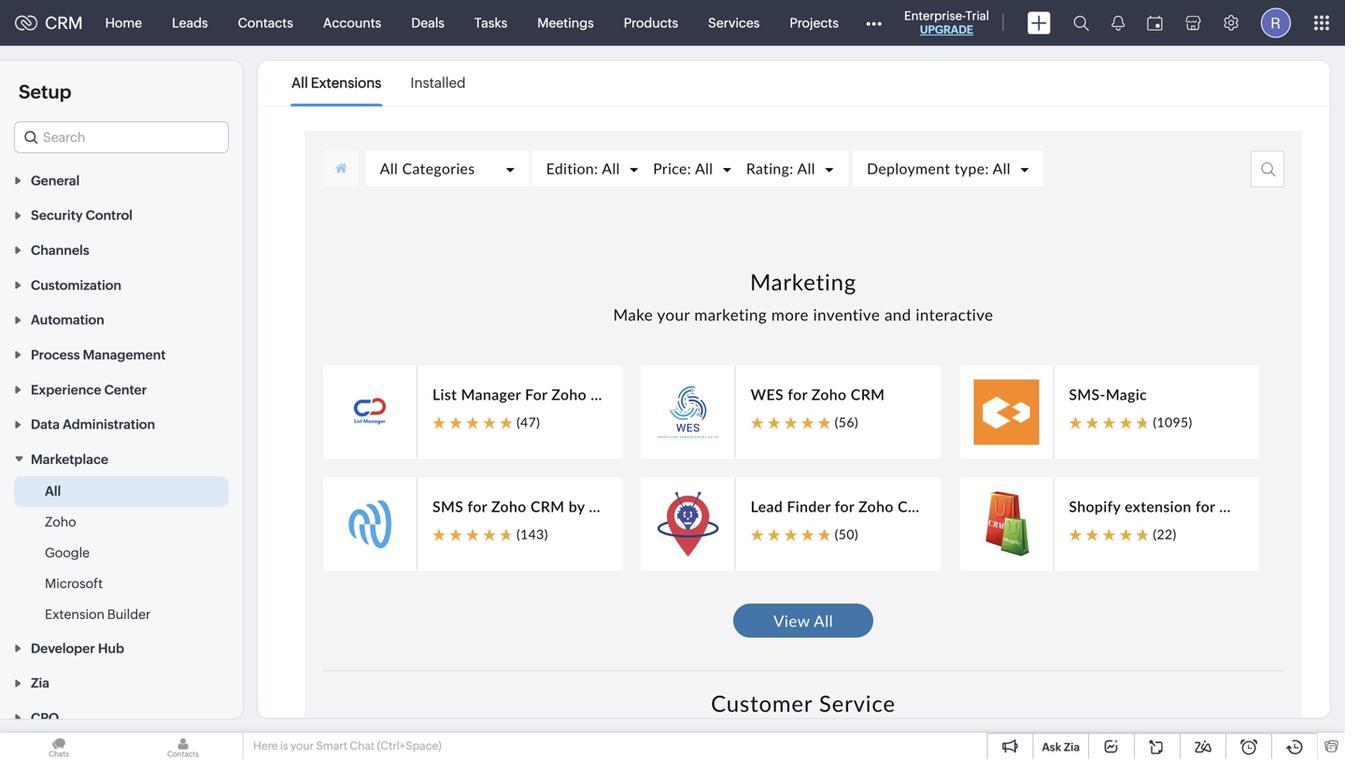 Task type: describe. For each thing, give the bounding box(es) containing it.
developer
[[31, 642, 95, 656]]

upgrade
[[921, 23, 974, 36]]

profile image
[[1262, 8, 1292, 38]]

process management
[[31, 348, 166, 363]]

ask zia
[[1043, 742, 1080, 754]]

tasks
[[475, 15, 508, 30]]

here is your smart chat (ctrl+space)
[[253, 740, 442, 753]]

experience center button
[[0, 372, 243, 407]]

your
[[291, 740, 314, 753]]

calendar image
[[1148, 15, 1164, 30]]

hub
[[98, 642, 124, 656]]

contacts
[[238, 15, 293, 30]]

tasks link
[[460, 0, 523, 45]]

1 horizontal spatial zia
[[1064, 742, 1080, 754]]

accounts
[[323, 15, 382, 30]]

security
[[31, 208, 83, 223]]

projects link
[[775, 0, 854, 45]]

search image
[[1074, 15, 1090, 31]]

installed link
[[411, 62, 466, 105]]

data administration
[[31, 417, 155, 432]]

signals element
[[1101, 0, 1137, 46]]

control
[[86, 208, 133, 223]]

automation
[[31, 313, 104, 328]]

zia button
[[0, 666, 243, 701]]

security control
[[31, 208, 133, 223]]

administration
[[63, 417, 155, 432]]

zia inside dropdown button
[[31, 676, 49, 691]]

meetings link
[[523, 0, 609, 45]]

Other Modules field
[[854, 8, 894, 38]]

profile element
[[1251, 0, 1303, 45]]

general
[[31, 173, 80, 188]]

marketplace button
[[0, 442, 243, 477]]

extensions
[[311, 75, 382, 91]]

all extensions link
[[292, 62, 382, 105]]

accounts link
[[308, 0, 397, 45]]

google
[[45, 546, 90, 561]]

enterprise-
[[905, 9, 966, 23]]

deals link
[[397, 0, 460, 45]]

marketplace region
[[0, 477, 243, 631]]

google link
[[45, 544, 90, 563]]



Task type: locate. For each thing, give the bounding box(es) containing it.
center
[[104, 383, 147, 398]]

all up the zoho
[[45, 484, 61, 499]]

0 horizontal spatial zia
[[31, 676, 49, 691]]

services link
[[694, 0, 775, 45]]

(ctrl+space)
[[377, 740, 442, 753]]

channels button
[[0, 232, 243, 267]]

cpq button
[[0, 701, 243, 736]]

developer hub button
[[0, 631, 243, 666]]

data administration button
[[0, 407, 243, 442]]

extension
[[45, 608, 105, 622]]

setup
[[19, 81, 72, 103]]

1 vertical spatial all
[[45, 484, 61, 499]]

experience center
[[31, 383, 147, 398]]

meetings
[[538, 15, 594, 30]]

data
[[31, 417, 60, 432]]

all for all
[[45, 484, 61, 499]]

logo image
[[15, 15, 37, 30]]

zoho link
[[45, 513, 76, 532]]

chats image
[[0, 734, 118, 760]]

products
[[624, 15, 679, 30]]

process
[[31, 348, 80, 363]]

all for all extensions
[[292, 75, 308, 91]]

smart
[[316, 740, 348, 753]]

extension builder
[[45, 608, 151, 622]]

here
[[253, 740, 278, 753]]

0 vertical spatial all
[[292, 75, 308, 91]]

microsoft link
[[45, 575, 103, 594]]

installed
[[411, 75, 466, 91]]

contacts link
[[223, 0, 308, 45]]

None field
[[14, 122, 229, 153]]

leads
[[172, 15, 208, 30]]

home
[[105, 15, 142, 30]]

Search text field
[[15, 122, 228, 152]]

crm
[[45, 13, 83, 32]]

0 vertical spatial zia
[[31, 676, 49, 691]]

all link
[[45, 482, 61, 501]]

builder
[[107, 608, 151, 622]]

enterprise-trial upgrade
[[905, 9, 990, 36]]

home link
[[90, 0, 157, 45]]

microsoft
[[45, 577, 103, 592]]

management
[[83, 348, 166, 363]]

channels
[[31, 243, 89, 258]]

all extensions
[[292, 75, 382, 91]]

search element
[[1063, 0, 1101, 46]]

ask
[[1043, 742, 1062, 754]]

all
[[292, 75, 308, 91], [45, 484, 61, 499]]

marketplace
[[31, 452, 108, 467]]

crm link
[[15, 13, 83, 32]]

products link
[[609, 0, 694, 45]]

customization
[[31, 278, 121, 293]]

deals
[[412, 15, 445, 30]]

is
[[280, 740, 288, 753]]

1 vertical spatial zia
[[1064, 742, 1080, 754]]

leads link
[[157, 0, 223, 45]]

customization button
[[0, 267, 243, 302]]

zia up cpq at left bottom
[[31, 676, 49, 691]]

developer hub
[[31, 642, 124, 656]]

trial
[[966, 9, 990, 23]]

security control button
[[0, 198, 243, 232]]

services
[[709, 15, 760, 30]]

signals image
[[1112, 15, 1125, 31]]

zoho
[[45, 515, 76, 530]]

cpq
[[31, 711, 59, 726]]

projects
[[790, 15, 839, 30]]

1 horizontal spatial all
[[292, 75, 308, 91]]

zia
[[31, 676, 49, 691], [1064, 742, 1080, 754]]

contacts image
[[124, 734, 242, 760]]

create menu element
[[1017, 0, 1063, 45]]

process management button
[[0, 337, 243, 372]]

create menu image
[[1028, 12, 1051, 34]]

experience
[[31, 383, 101, 398]]

zia right ask
[[1064, 742, 1080, 754]]

0 horizontal spatial all
[[45, 484, 61, 499]]

general button
[[0, 163, 243, 198]]

automation button
[[0, 302, 243, 337]]

all left extensions
[[292, 75, 308, 91]]

all inside marketplace region
[[45, 484, 61, 499]]

chat
[[350, 740, 375, 753]]



